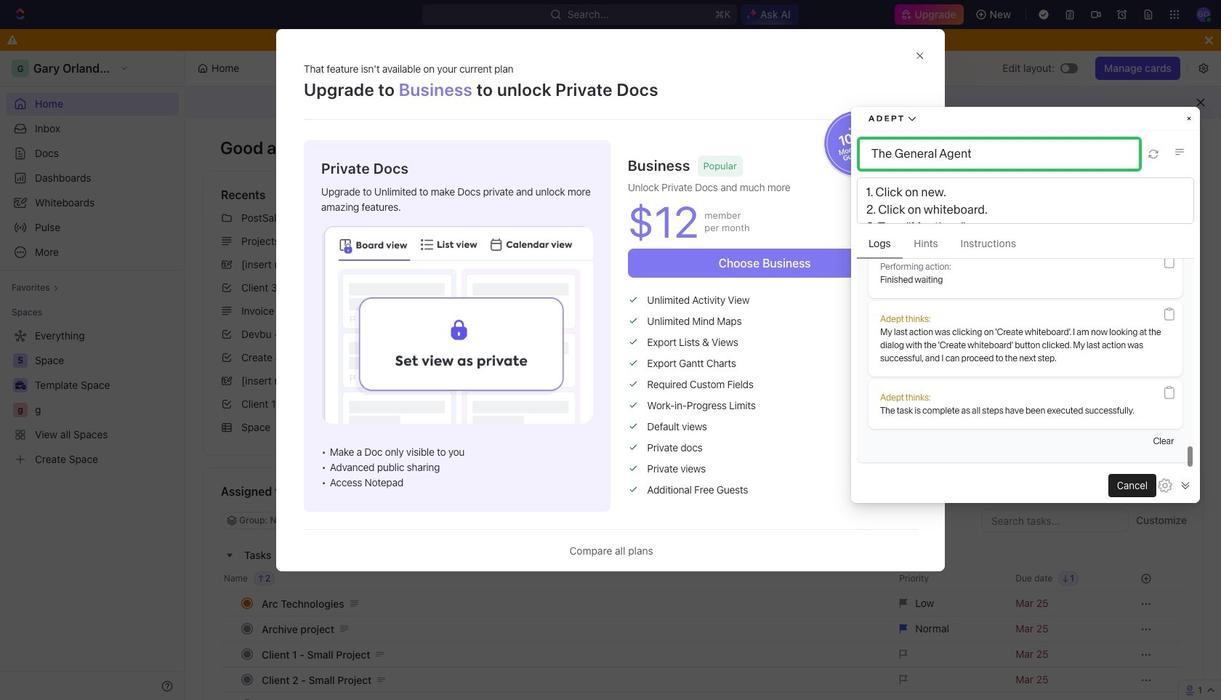 Task type: vqa. For each thing, say whether or not it's contained in the screenshot.
the bottom Changes
no



Task type: locate. For each thing, give the bounding box(es) containing it.
sidebar navigation
[[0, 51, 185, 700]]

tree inside sidebar navigation
[[6, 324, 179, 471]]

dialog
[[378, 102, 843, 317]]

tree
[[6, 324, 179, 471]]

alert
[[185, 87, 1222, 119]]

Search tasks... text field
[[983, 510, 1129, 532]]



Task type: describe. For each thing, give the bounding box(es) containing it.
Name this Doc... field
[[379, 181, 843, 199]]



